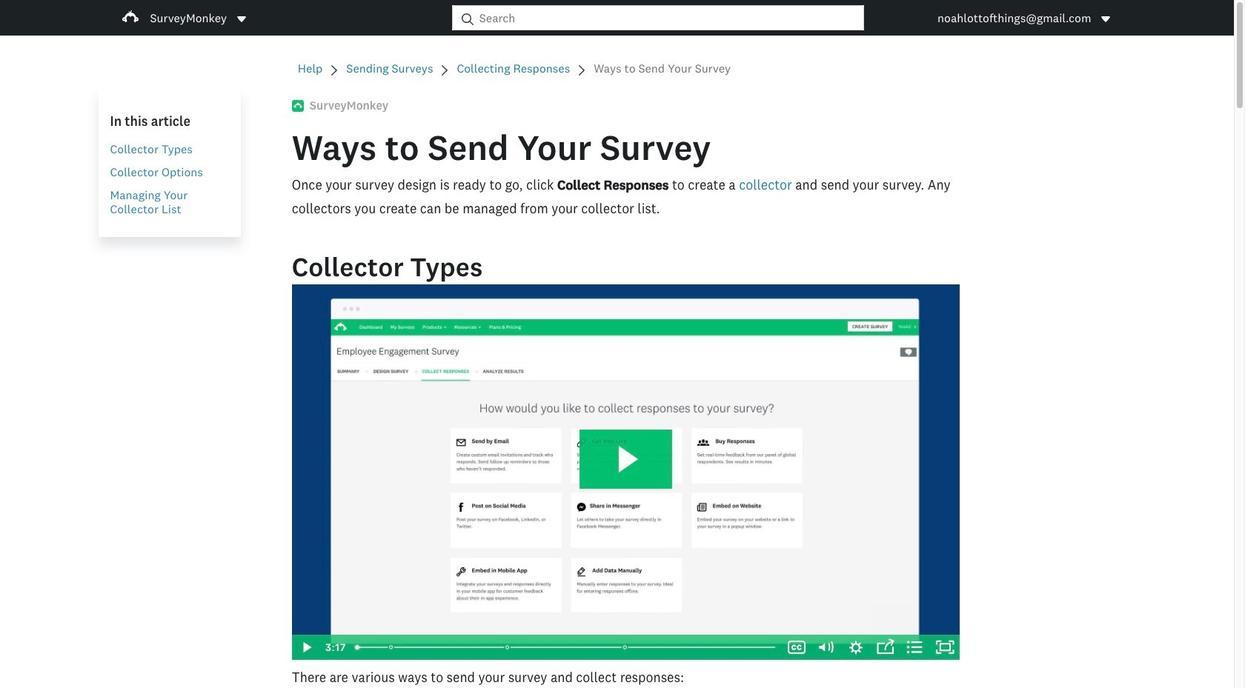 Task type: vqa. For each thing, say whether or not it's contained in the screenshot.
sixth Chevron Down icon from the top
no



Task type: locate. For each thing, give the bounding box(es) containing it.
playbar slider
[[346, 635, 782, 661]]

video element
[[292, 285, 960, 661]]

open image inside icon
[[237, 16, 246, 22]]

search image
[[462, 13, 474, 25]]

open image
[[1101, 13, 1113, 25], [237, 16, 246, 22], [1102, 16, 1111, 22]]

chapter markers toolbar
[[357, 635, 775, 661]]

search image
[[462, 13, 474, 25]]



Task type: describe. For each thing, give the bounding box(es) containing it.
open image
[[236, 13, 248, 25]]

Search text field
[[474, 6, 864, 30]]



